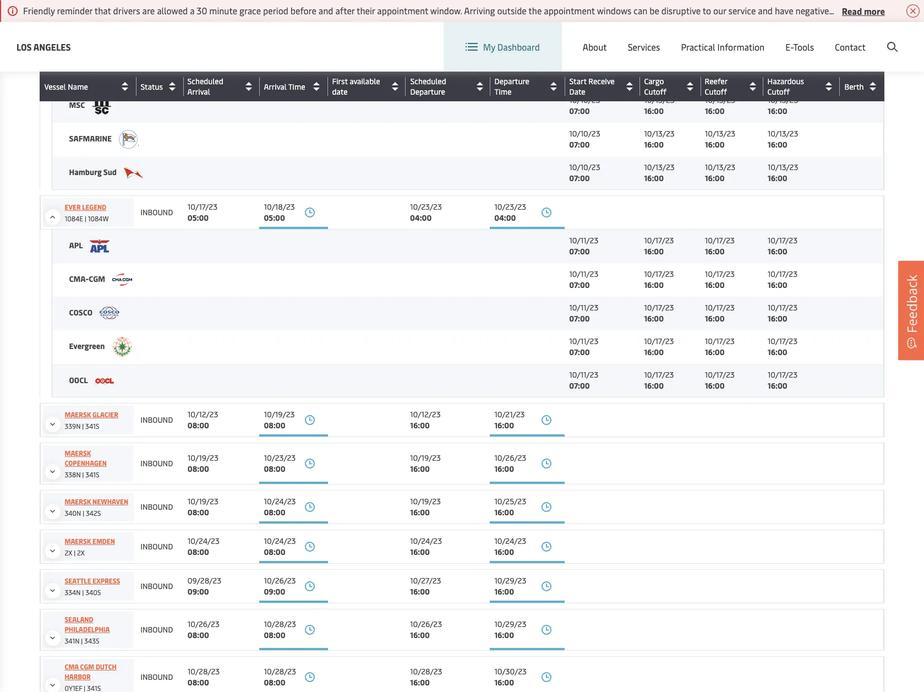 Task type: describe. For each thing, give the bounding box(es) containing it.
10/21/23
[[495, 409, 525, 420]]

340n
[[65, 509, 81, 518]]

hazardous cutoff button
[[768, 76, 837, 97]]

read
[[842, 5, 862, 17]]

harbor
[[65, 672, 91, 681]]

10/28/23 08:00 for 10/26/23
[[264, 619, 296, 640]]

16:00 inside "10/25/23 16:00"
[[495, 507, 514, 518]]

arrival time
[[264, 81, 305, 92]]

10/19/23 16:00 for 10/25/23
[[410, 496, 441, 518]]

maersk for maersk emden 2x | 2x
[[65, 537, 91, 546]]

scheduled arrival button
[[187, 76, 257, 97]]

first
[[332, 76, 348, 86]]

cgm for cma
[[80, 662, 94, 671]]

friendly
[[23, 4, 55, 17]]

sealand philadelphia 341n | 343s
[[65, 615, 110, 645]]

los
[[17, 40, 32, 53]]

inbound for copenhagen
[[141, 458, 173, 469]]

global menu button
[[688, 22, 773, 55]]

05:00 for 10/17/23 05:00
[[188, 213, 209, 223]]

10/12/23 for 08:00
[[188, 409, 218, 420]]

date
[[570, 86, 586, 97]]

10/24/23 up 10/27/23
[[410, 536, 442, 546]]

10/11/23 for evergreen
[[569, 336, 599, 346]]

departure inside "scheduled departure"
[[410, 86, 445, 97]]

about button
[[583, 22, 607, 72]]

338n | 342s
[[65, 7, 101, 15]]

1 drivers from the left
[[113, 4, 140, 17]]

safmarine
[[69, 133, 114, 144]]

1 appointment from the left
[[377, 4, 428, 17]]

on
[[865, 4, 875, 17]]

338n inside maersk copenhagen 338n | 341s
[[65, 470, 81, 479]]

glacier
[[93, 410, 118, 419]]

10/10/23 for msc
[[569, 95, 601, 105]]

| for maersk glacier 339n | 341s
[[82, 422, 84, 431]]

10/10/23 07:00 for hamburg sud
[[569, 162, 601, 183]]

e-tools button
[[786, 22, 814, 72]]

| for seattle express 334n | 340s
[[82, 588, 84, 597]]

09:00 for 09/28/23 09:00
[[188, 586, 209, 597]]

status button
[[141, 78, 181, 95]]

10/29/23 16:00 for 10/27/23
[[495, 575, 527, 597]]

10/30/23
[[495, 666, 527, 677]]

arrival inside scheduled arrival
[[187, 86, 210, 97]]

10/11/23 for cma-cgm
[[569, 269, 599, 279]]

10/11/23 07:00 for evergreen
[[569, 336, 599, 357]]

ever
[[65, 203, 81, 211]]

cargo
[[644, 76, 664, 86]]

dutch
[[96, 662, 117, 671]]

05:00 for 10/18/23 05:00
[[264, 213, 285, 223]]

inbound for philadelphia
[[141, 624, 173, 635]]

global
[[712, 32, 738, 44]]

1 04:00 from the left
[[410, 213, 432, 223]]

07:00 for oocl
[[569, 380, 590, 391]]

06:30
[[264, 5, 285, 15]]

apl
[[69, 240, 84, 250]]

msc
[[69, 99, 87, 110]]

services
[[628, 41, 660, 53]]

their
[[357, 4, 375, 17]]

2 drivers from the left
[[877, 4, 904, 17]]

minute
[[209, 4, 237, 17]]

| for maersk copenhagen 338n | 341s
[[82, 470, 84, 479]]

10/26/23 08:00
[[188, 619, 220, 640]]

friendly reminder that drivers are allowed a 30 minute grace period before and after their appointment window. arriving outside the appointment windows can be disruptive to our service and have negative impacts on drivers who 
[[23, 4, 924, 17]]

10/24/23 down "10/25/23 16:00"
[[495, 536, 526, 546]]

10/11/23 07:00 for cosco
[[569, 302, 599, 324]]

07:00 for hamburg sud
[[569, 173, 590, 183]]

cargo cutoff button
[[644, 76, 698, 97]]

maersk newhaven 340n | 342s
[[65, 497, 128, 518]]

create
[[844, 32, 869, 44]]

343s
[[84, 637, 99, 645]]

08:00 inside 10/26/23 08:00
[[188, 630, 209, 640]]

switch location button
[[597, 32, 677, 44]]

| for maersk newhaven 340n | 342s
[[83, 509, 84, 518]]

10/11/23 07:00 for apl
[[569, 235, 599, 257]]

safmarine image
[[119, 130, 139, 149]]

338n | 342s button
[[45, 0, 112, 16]]

a
[[190, 4, 195, 17]]

first available date button
[[332, 76, 403, 97]]

angeles
[[33, 40, 71, 53]]

maersk image
[[107, 61, 127, 83]]

about
[[583, 41, 607, 53]]

reminder
[[57, 4, 93, 17]]

scheduled for departure
[[410, 76, 446, 86]]

first available date
[[332, 76, 380, 97]]

hamburg sud image
[[124, 167, 144, 179]]

my
[[483, 41, 495, 53]]

07:00 for evergreen
[[569, 347, 590, 357]]

16:00 inside 10/30/23 16:00
[[495, 677, 514, 688]]

10/19/23 08:00 for 10/23/23
[[188, 453, 218, 474]]

10/24/23 down 10/23/23 08:00
[[264, 496, 296, 507]]

30
[[197, 4, 207, 17]]

cosco
[[69, 307, 94, 318]]

maersk for maersk copenhagen 338n | 341s
[[65, 449, 91, 458]]

receive
[[589, 76, 615, 86]]

start receive date button
[[570, 76, 637, 97]]

philadelphia
[[65, 625, 110, 634]]

account
[[871, 32, 904, 44]]

cma cgm image
[[112, 274, 132, 286]]

inbound for express
[[141, 581, 173, 591]]

reefer cutoff
[[705, 76, 728, 97]]

los angeles
[[17, 40, 71, 53]]

cma cgm dutch harbor button
[[45, 662, 132, 692]]

departure time button
[[495, 76, 562, 97]]

hamburg sud
[[69, 167, 118, 177]]

341n
[[65, 637, 80, 645]]

can
[[634, 4, 648, 17]]

switch
[[615, 32, 641, 44]]

10/18/23 05:00
[[264, 202, 295, 223]]

sealand
[[65, 615, 93, 624]]

10/29/23 16:00 for 10/26/23
[[495, 619, 527, 640]]

inbound for emden
[[141, 541, 173, 552]]

status
[[141, 81, 163, 92]]

dashboard
[[498, 41, 540, 53]]

cgm for cma-
[[89, 274, 105, 284]]

08:00 inside 10/12/23 08:00
[[188, 420, 209, 431]]

vessel name
[[44, 81, 88, 92]]

/
[[838, 32, 842, 44]]

be
[[650, 4, 660, 17]]

10/24/23 08:00 up 09/28/23
[[188, 536, 220, 557]]

that
[[95, 4, 111, 17]]

10/11/23 07:00 for oocl
[[569, 369, 599, 391]]

more
[[864, 5, 885, 17]]

1 and from the left
[[319, 4, 333, 17]]

seattle
[[65, 576, 91, 585]]

10/26/23 09:00
[[264, 575, 296, 597]]

10/29/23 for 10/26/23
[[495, 619, 527, 629]]

services button
[[628, 22, 660, 72]]

1 10/24/23 16:00 from the left
[[410, 536, 442, 557]]

10/24/23 08:00 for 10/19/23
[[264, 496, 296, 518]]

10/24/23 up 09/28/23
[[188, 536, 220, 546]]

342s inside maersk newhaven 340n | 342s
[[86, 509, 101, 518]]

07:00 for hmm
[[569, 39, 590, 49]]

login / create account
[[815, 32, 904, 44]]

cosco image
[[99, 307, 119, 320]]

feedback
[[903, 274, 921, 333]]

service
[[729, 4, 756, 17]]

reefer
[[705, 76, 728, 86]]

scheduled departure
[[410, 76, 446, 97]]

our
[[714, 4, 727, 17]]

maersk for maersk newhaven 340n | 342s
[[65, 497, 91, 506]]

vessel name button
[[44, 78, 134, 95]]

ever legend 1084e | 1084w
[[65, 203, 109, 223]]

e-
[[786, 41, 794, 53]]

| for ever legend 1084e | 1084w
[[85, 214, 86, 223]]

name
[[68, 81, 88, 92]]

07:00 for apl
[[569, 246, 590, 257]]

342s inside the 338n | 342s button
[[86, 7, 101, 15]]

334n
[[65, 588, 81, 597]]

location
[[643, 32, 677, 44]]

information
[[718, 41, 765, 53]]



Task type: locate. For each thing, give the bounding box(es) containing it.
| for sealand philadelphia 341n | 343s
[[81, 637, 83, 645]]

342s right 340n
[[86, 509, 101, 518]]

07:00 for safmarine
[[569, 139, 590, 150]]

0 horizontal spatial 10/23/23
[[264, 453, 296, 463]]

10/11/23 for apl
[[569, 235, 599, 246]]

time for departure time
[[495, 86, 512, 97]]

switch location
[[615, 32, 677, 44]]

4 10/11/23 07:00 from the top
[[569, 336, 599, 357]]

| down copenhagen
[[82, 470, 84, 479]]

10/21/23 16:00
[[495, 409, 525, 431]]

cutoff down e-
[[768, 86, 790, 97]]

scheduled inside button
[[187, 76, 223, 86]]

10/24/23 up the 10/26/23 09:00
[[264, 536, 296, 546]]

0 horizontal spatial 10/26/23 16:00
[[410, 619, 442, 640]]

copenhagen
[[65, 459, 107, 467]]

appointment
[[377, 4, 428, 17], [544, 4, 595, 17]]

1 horizontal spatial 10/23/23 04:00
[[495, 202, 526, 223]]

departure inside departure time button
[[495, 76, 530, 86]]

1 07:00 from the top
[[569, 39, 590, 49]]

hmm
[[69, 33, 90, 44]]

5 07:00 from the top
[[569, 173, 590, 183]]

4 10/11/23 from the top
[[569, 336, 599, 346]]

2 07:00 from the top
[[569, 72, 590, 83]]

1 342s from the top
[[86, 7, 101, 15]]

10/12/23 for 16:00
[[410, 409, 441, 420]]

who
[[906, 4, 923, 17]]

inbound for newhaven
[[141, 502, 173, 512]]

2 vertical spatial 10/19/23 08:00
[[188, 496, 218, 518]]

09:00 inside 09/28/23 09:00
[[188, 586, 209, 597]]

| inside maersk copenhagen 338n | 341s
[[82, 470, 84, 479]]

| inside maersk glacier 339n | 341s
[[82, 422, 84, 431]]

cgm left cma cgm icon
[[89, 274, 105, 284]]

to
[[703, 4, 711, 17]]

10/24/23 16:00
[[410, 536, 442, 557], [495, 536, 526, 557]]

8 inbound from the top
[[141, 672, 173, 682]]

1 cutoff from the left
[[644, 86, 667, 97]]

0 vertical spatial 10/19/23 16:00
[[410, 453, 441, 474]]

1 2x from the left
[[65, 548, 72, 557]]

| inside the 338n | 342s button
[[82, 7, 84, 15]]

6 07:00 from the top
[[569, 246, 590, 257]]

have
[[775, 4, 794, 17]]

10/10/23 07:00 for msc
[[569, 95, 601, 116]]

maersk up '339n'
[[65, 410, 91, 419]]

maersk inside the maersk emden 2x | 2x
[[65, 537, 91, 546]]

10/19/23 08:00
[[264, 409, 295, 431], [188, 453, 218, 474], [188, 496, 218, 518]]

5 inbound from the top
[[141, 541, 173, 552]]

1 vertical spatial 10/19/23 08:00
[[188, 453, 218, 474]]

1 10/11/23 from the top
[[569, 235, 599, 246]]

07:00 for msc
[[569, 106, 590, 116]]

maersk inside maersk glacier 339n | 341s
[[65, 410, 91, 419]]

1 10/29/23 16:00 from the top
[[495, 575, 527, 597]]

0 vertical spatial 341s
[[85, 422, 99, 431]]

0 vertical spatial 338n
[[65, 7, 81, 15]]

oocl image
[[95, 378, 115, 385]]

los angeles link
[[17, 40, 71, 54]]

1 10/11/23 07:00 from the top
[[569, 235, 599, 257]]

maersk up 340n
[[65, 497, 91, 506]]

07:00 for maersk
[[569, 72, 590, 83]]

0 vertical spatial 10/29/23 16:00
[[495, 575, 527, 597]]

338n down copenhagen
[[65, 470, 81, 479]]

0 horizontal spatial 05:00
[[188, 213, 209, 223]]

emden
[[93, 537, 115, 546]]

2 341s from the top
[[86, 470, 99, 479]]

cutoff inside hazardous cutoff
[[768, 86, 790, 97]]

338n
[[65, 7, 81, 15], [65, 470, 81, 479]]

| right 340n
[[83, 509, 84, 518]]

| up seattle in the bottom of the page
[[74, 548, 75, 557]]

10/19/23
[[264, 409, 295, 420], [188, 453, 218, 463], [410, 453, 441, 463], [188, 496, 218, 507], [410, 496, 441, 507]]

arrival right scheduled arrival button
[[264, 81, 287, 92]]

341s down glacier
[[85, 422, 99, 431]]

7 inbound from the top
[[141, 624, 173, 635]]

| left that at top
[[82, 7, 84, 15]]

0 horizontal spatial 04:00
[[410, 213, 432, 223]]

read more button
[[842, 4, 885, 18]]

10/24/23 08:00
[[264, 496, 296, 518], [188, 536, 220, 557], [264, 536, 296, 557]]

4 10/10/23 from the top
[[569, 128, 601, 139]]

10/11/23 for oocl
[[569, 369, 599, 380]]

| inside maersk newhaven 340n | 342s
[[83, 509, 84, 518]]

1 horizontal spatial drivers
[[877, 4, 904, 17]]

| inside seattle express 334n | 340s
[[82, 588, 84, 597]]

2 09:00 from the left
[[264, 586, 285, 597]]

2 10/29/23 from the top
[[495, 619, 527, 629]]

1 vertical spatial 10/26/23 16:00
[[410, 619, 442, 640]]

07:00 for cosco
[[569, 313, 590, 324]]

maersk up vessel name 'button'
[[69, 66, 102, 76]]

1 vertical spatial 10/29/23
[[495, 619, 527, 629]]

feedback button
[[899, 261, 924, 360]]

1 horizontal spatial appointment
[[544, 4, 595, 17]]

10/11/23 for cosco
[[569, 302, 599, 313]]

cutoff right "cargo cutoff" button
[[705, 86, 727, 97]]

10/11/23 07:00 for cma-cgm
[[569, 269, 599, 290]]

10/30/23 16:00
[[495, 666, 527, 688]]

2 scheduled from the left
[[410, 76, 446, 86]]

10/24/23 08:00 down 10/23/23 08:00
[[264, 496, 296, 518]]

09:00
[[188, 586, 209, 597], [264, 586, 285, 597]]

hazardous cutoff
[[768, 76, 804, 97]]

341s inside maersk glacier 339n | 341s
[[85, 422, 99, 431]]

10/24/23 16:00 up 10/27/23
[[410, 536, 442, 557]]

3 07:00 from the top
[[569, 106, 590, 116]]

2 cutoff from the left
[[705, 86, 727, 97]]

cutoff down "services"
[[644, 86, 667, 97]]

0 vertical spatial 10/19/23 08:00
[[264, 409, 295, 431]]

07:00 for cma-cgm
[[569, 280, 590, 290]]

1 horizontal spatial 04:00
[[495, 213, 516, 223]]

10/10/23 07:00 for maersk
[[569, 61, 601, 83]]

338n inside button
[[65, 7, 81, 15]]

0 horizontal spatial 2x
[[65, 548, 72, 557]]

0 horizontal spatial 10/24/23 16:00
[[410, 536, 442, 557]]

2 10/10/23 from the top
[[569, 61, 601, 72]]

2 338n from the top
[[65, 470, 81, 479]]

341s inside maersk copenhagen 338n | 341s
[[86, 470, 99, 479]]

0 horizontal spatial drivers
[[113, 4, 140, 17]]

contact button
[[835, 22, 866, 72]]

0 vertical spatial cgm
[[89, 274, 105, 284]]

and
[[319, 4, 333, 17], [758, 4, 773, 17]]

338n up the "hmm" on the left top
[[65, 7, 81, 15]]

| right 341n at the bottom left of the page
[[81, 637, 83, 645]]

339n
[[65, 422, 81, 431]]

10/10/23 for safmarine
[[569, 128, 601, 139]]

cutoff for hazardous
[[768, 86, 790, 97]]

1 horizontal spatial 09:00
[[264, 586, 285, 597]]

2 342s from the top
[[86, 509, 101, 518]]

cgm
[[89, 274, 105, 284], [80, 662, 94, 671]]

3 inbound from the top
[[141, 458, 173, 469]]

1 horizontal spatial time
[[495, 86, 512, 97]]

apl image
[[90, 240, 110, 253]]

1 horizontal spatial 05:00
[[264, 213, 285, 223]]

1 scheduled from the left
[[187, 76, 223, 86]]

scheduled for arrival
[[187, 76, 223, 86]]

time inside 'departure time'
[[495, 86, 512, 97]]

0 vertical spatial 10/26/23 16:00
[[495, 453, 527, 474]]

1 horizontal spatial 10/24/23 16:00
[[495, 536, 526, 557]]

10 07:00 from the top
[[569, 380, 590, 391]]

oocl
[[69, 375, 89, 385]]

1 338n from the top
[[65, 7, 81, 15]]

1 341s from the top
[[85, 422, 99, 431]]

3 cutoff from the left
[[768, 86, 790, 97]]

1 05:00 from the left
[[188, 213, 209, 223]]

appointment right their
[[377, 4, 428, 17]]

1 10/29/23 from the top
[[495, 575, 527, 586]]

0 horizontal spatial 10/12/23
[[188, 409, 218, 420]]

maersk copenhagen 338n | 341s
[[65, 449, 107, 479]]

scheduled inside button
[[410, 76, 446, 86]]

1 10/23/23 04:00 from the left
[[410, 202, 442, 223]]

drivers
[[113, 4, 140, 17], [877, 4, 904, 17]]

1 horizontal spatial 10/26/23 16:00
[[495, 453, 527, 474]]

3 10/11/23 from the top
[[569, 302, 599, 313]]

3 10/11/23 07:00 from the top
[[569, 302, 599, 324]]

1 vertical spatial 342s
[[86, 509, 101, 518]]

1 horizontal spatial and
[[758, 4, 773, 17]]

evergreen
[[69, 341, 107, 351]]

outside
[[497, 4, 527, 17]]

08:00 inside 10/23/23 08:00
[[264, 464, 286, 474]]

allowed
[[157, 4, 188, 17]]

10/27/23 16:00
[[410, 575, 441, 597]]

cutoff for cargo
[[644, 86, 667, 97]]

1 inbound from the top
[[141, 207, 173, 217]]

10/12/23 08:00
[[188, 409, 218, 431]]

1 horizontal spatial cutoff
[[705, 86, 727, 97]]

inbound for glacier
[[141, 415, 173, 425]]

10/28/23 16:00
[[410, 666, 442, 688]]

1 horizontal spatial scheduled
[[410, 76, 446, 86]]

cutoff inside reefer cutoff
[[705, 86, 727, 97]]

4 inbound from the top
[[141, 502, 173, 512]]

2 10/11/23 07:00 from the top
[[569, 269, 599, 290]]

1 vertical spatial cgm
[[80, 662, 94, 671]]

10/10/23 07:00 for safmarine
[[569, 128, 601, 150]]

arrival right the status button
[[187, 86, 210, 97]]

evergreen image
[[112, 337, 132, 357]]

drivers right on
[[877, 4, 904, 17]]

the
[[529, 4, 542, 17]]

time for arrival time
[[288, 81, 305, 92]]

10/24/23
[[264, 496, 296, 507], [188, 536, 220, 546], [264, 536, 296, 546], [410, 536, 442, 546], [495, 536, 526, 546]]

09:00 for 10/26/23 09:00
[[264, 586, 285, 597]]

0 horizontal spatial time
[[288, 81, 305, 92]]

scheduled
[[187, 76, 223, 86], [410, 76, 446, 86]]

| inside the maersk emden 2x | 2x
[[74, 548, 75, 557]]

0 horizontal spatial appointment
[[377, 4, 428, 17]]

0 vertical spatial 10/29/23
[[495, 575, 527, 586]]

close alert image
[[907, 4, 920, 18]]

04:00
[[410, 213, 432, 223], [495, 213, 516, 223]]

10/26/23 16:00 down 10/27/23 16:00
[[410, 619, 442, 640]]

seattle express 334n | 340s
[[65, 576, 120, 597]]

1 vertical spatial 338n
[[65, 470, 81, 479]]

16:00 inside 10/21/23 16:00
[[495, 420, 514, 431]]

sud
[[103, 167, 117, 177]]

9 07:00 from the top
[[569, 347, 590, 357]]

|
[[82, 7, 84, 15], [85, 214, 86, 223], [82, 422, 84, 431], [82, 470, 84, 479], [83, 509, 84, 518], [74, 548, 75, 557], [82, 588, 84, 597], [81, 637, 83, 645]]

| for maersk emden 2x | 2x
[[74, 548, 75, 557]]

05:00 inside 10/17/23 05:00
[[188, 213, 209, 223]]

10/28/23 08:00 for 10/28/23
[[264, 666, 296, 688]]

2 10/19/23 16:00 from the top
[[410, 496, 441, 518]]

maersk inside maersk copenhagen 338n | 341s
[[65, 449, 91, 458]]

global menu
[[712, 32, 762, 44]]

10/23/23
[[410, 202, 442, 212], [495, 202, 526, 212], [264, 453, 296, 463]]

10/13/23
[[644, 61, 675, 72], [705, 61, 736, 72], [768, 61, 799, 72], [644, 95, 675, 105], [705, 95, 736, 105], [768, 95, 799, 105], [644, 128, 675, 139], [705, 128, 736, 139], [768, 128, 799, 139], [644, 162, 675, 172], [705, 162, 736, 172], [768, 162, 799, 172]]

10/10/23
[[569, 28, 601, 38], [569, 61, 601, 72], [569, 95, 601, 105], [569, 128, 601, 139], [569, 162, 601, 172]]

10/10/23 07:00 for hmm
[[569, 28, 601, 49]]

10/24/23 16:00 down "10/25/23 16:00"
[[495, 536, 526, 557]]

inbound
[[141, 207, 173, 217], [141, 415, 173, 425], [141, 458, 173, 469], [141, 502, 173, 512], [141, 541, 173, 552], [141, 581, 173, 591], [141, 624, 173, 635], [141, 672, 173, 682]]

5 10/10/23 07:00 from the top
[[569, 162, 601, 183]]

after
[[336, 4, 355, 17]]

express
[[93, 576, 120, 585]]

08:00
[[188, 5, 209, 15], [188, 420, 209, 431], [264, 420, 286, 431], [188, 464, 209, 474], [264, 464, 286, 474], [188, 507, 209, 518], [264, 507, 286, 518], [188, 547, 209, 557], [264, 547, 286, 557], [188, 630, 209, 640], [264, 630, 286, 640], [188, 677, 209, 688], [264, 677, 286, 688]]

0 horizontal spatial 09:00
[[188, 586, 209, 597]]

2 inbound from the top
[[141, 415, 173, 425]]

1 10/10/23 from the top
[[569, 28, 601, 38]]

time down my dashboard popup button
[[495, 86, 512, 97]]

login / create account link
[[794, 22, 904, 55]]

2 10/24/23 16:00 from the left
[[495, 536, 526, 557]]

maersk for maersk glacier 339n | 341s
[[65, 410, 91, 419]]

cgm up harbor
[[80, 662, 94, 671]]

windows
[[597, 4, 632, 17]]

342s up the "hmm" on the left top
[[86, 7, 101, 15]]

read more
[[842, 5, 885, 17]]

newhaven
[[93, 497, 128, 506]]

0 horizontal spatial cutoff
[[644, 86, 667, 97]]

1 horizontal spatial 10/12/23
[[410, 409, 441, 420]]

5 10/10/23 from the top
[[569, 162, 601, 172]]

6 inbound from the top
[[141, 581, 173, 591]]

maersk up copenhagen
[[65, 449, 91, 458]]

3 10/10/23 07:00 from the top
[[569, 95, 601, 116]]

10/17/23 05:00
[[188, 202, 218, 223]]

10/12/23
[[188, 409, 218, 420], [410, 409, 441, 420]]

berth
[[845, 81, 864, 92]]

0 horizontal spatial and
[[319, 4, 333, 17]]

10/24/23 08:00 for 10/24/23
[[264, 536, 296, 557]]

inbound for legend
[[141, 207, 173, 217]]

maersk for maersk
[[69, 66, 102, 76]]

0 horizontal spatial scheduled
[[187, 76, 223, 86]]

1 10/10/23 07:00 from the top
[[569, 28, 601, 49]]

scheduled departure button
[[410, 76, 488, 97]]

5 10/11/23 07:00 from the top
[[569, 369, 599, 391]]

date
[[332, 86, 348, 97]]

1 horizontal spatial arrival
[[264, 81, 287, 92]]

341s for 10/19/23 08:00
[[86, 470, 99, 479]]

1 horizontal spatial 10/23/23
[[410, 202, 442, 212]]

16:00 inside 10/27/23 16:00
[[410, 586, 430, 597]]

berth button
[[845, 78, 882, 95]]

0 vertical spatial 342s
[[86, 7, 101, 15]]

10/11/23 07:00
[[569, 235, 599, 257], [569, 269, 599, 290], [569, 302, 599, 324], [569, 336, 599, 357], [569, 369, 599, 391]]

| left 340s
[[82, 588, 84, 597]]

contact
[[835, 41, 866, 53]]

10/19/23 16:00
[[410, 453, 441, 474], [410, 496, 441, 518]]

departure time
[[495, 76, 530, 97]]

1 10/12/23 from the left
[[188, 409, 218, 420]]

2 2x from the left
[[77, 548, 85, 557]]

1 vertical spatial 10/29/23 16:00
[[495, 619, 527, 640]]

2 10/29/23 16:00 from the top
[[495, 619, 527, 640]]

scheduled arrival
[[187, 76, 223, 97]]

09/28/23 09:00
[[188, 575, 221, 597]]

tools
[[794, 41, 814, 53]]

09:00 inside the 10/26/23 09:00
[[264, 586, 285, 597]]

3 10/10/23 from the top
[[569, 95, 601, 105]]

2 04:00 from the left
[[495, 213, 516, 223]]

0 horizontal spatial arrival
[[187, 86, 210, 97]]

1 vertical spatial 10/19/23 16:00
[[410, 496, 441, 518]]

2 05:00 from the left
[[264, 213, 285, 223]]

10/24/23 08:00 up the 10/26/23 09:00
[[264, 536, 296, 557]]

1 horizontal spatial 2x
[[77, 548, 85, 557]]

2 10/23/23 04:00 from the left
[[495, 202, 526, 223]]

2 horizontal spatial cutoff
[[768, 86, 790, 97]]

8 07:00 from the top
[[569, 313, 590, 324]]

drivers left are
[[113, 4, 140, 17]]

maersk inside maersk newhaven 340n | 342s
[[65, 497, 91, 506]]

16:00 inside 10/12/23 16:00
[[410, 420, 430, 431]]

login
[[815, 32, 836, 44]]

1 vertical spatial 341s
[[86, 470, 99, 479]]

appointment right the
[[544, 4, 595, 17]]

05:00 inside 10/18/23 05:00
[[264, 213, 285, 223]]

2 10/11/23 from the top
[[569, 269, 599, 279]]

10/11/23
[[569, 235, 599, 246], [569, 269, 599, 279], [569, 302, 599, 313], [569, 336, 599, 346], [569, 369, 599, 380]]

2 10/10/23 07:00 from the top
[[569, 61, 601, 83]]

0 horizontal spatial departure
[[410, 86, 445, 97]]

10/19/23 08:00 for 10/24/23
[[188, 496, 218, 518]]

16:00 inside the 10/28/23 16:00
[[410, 677, 430, 688]]

10/28/23
[[264, 619, 296, 629], [188, 666, 220, 677], [264, 666, 296, 677], [410, 666, 442, 677]]

10/10/23 for hamburg sud
[[569, 162, 601, 172]]

340s
[[85, 588, 101, 597]]

1 10/19/23 16:00 from the top
[[410, 453, 441, 474]]

e-tools
[[786, 41, 814, 53]]

10/19/23 16:00 for 10/26/23
[[410, 453, 441, 474]]

msc image
[[92, 97, 112, 115]]

10/10/23 for maersk
[[569, 61, 601, 72]]

cgm inside cma cgm dutch harbor
[[80, 662, 94, 671]]

7 07:00 from the top
[[569, 280, 590, 290]]

my dashboard button
[[466, 22, 540, 72]]

maersk left emden
[[65, 537, 91, 546]]

2 horizontal spatial 10/23/23
[[495, 202, 526, 212]]

4 07:00 from the top
[[569, 139, 590, 150]]

maersk emden 2x | 2x
[[65, 537, 115, 557]]

and left "have"
[[758, 4, 773, 17]]

0 horizontal spatial 10/23/23 04:00
[[410, 202, 442, 223]]

10/23/23 04:00
[[410, 202, 442, 223], [495, 202, 526, 223]]

1 horizontal spatial departure
[[495, 76, 530, 86]]

10/26/23 16:00 up '10/25/23'
[[495, 453, 527, 474]]

10/12/23 16:00
[[410, 409, 441, 431]]

hamburg
[[69, 167, 102, 177]]

| inside sealand philadelphia 341n | 343s
[[81, 637, 83, 645]]

| right 1084e at the top left of the page
[[85, 214, 86, 223]]

and left after
[[319, 4, 333, 17]]

5 10/11/23 from the top
[[569, 369, 599, 380]]

341s for 10/12/23 08:00
[[85, 422, 99, 431]]

10/29/23 for 10/27/23
[[495, 575, 527, 586]]

4 10/10/23 07:00 from the top
[[569, 128, 601, 150]]

2 10/12/23 from the left
[[410, 409, 441, 420]]

1084e
[[65, 214, 83, 223]]

| inside ever legend 1084e | 1084w
[[85, 214, 86, 223]]

10/10/23 for hmm
[[569, 28, 601, 38]]

time left the date at the left top of page
[[288, 81, 305, 92]]

| right '339n'
[[82, 422, 84, 431]]

cutoff for reefer
[[705, 86, 727, 97]]

practical
[[681, 41, 716, 53]]

341s down copenhagen
[[86, 470, 99, 479]]

1 09:00 from the left
[[188, 586, 209, 597]]

2 appointment from the left
[[544, 4, 595, 17]]

2 and from the left
[[758, 4, 773, 17]]



Task type: vqa. For each thing, say whether or not it's contained in the screenshot.
Open Form at the right of the page
no



